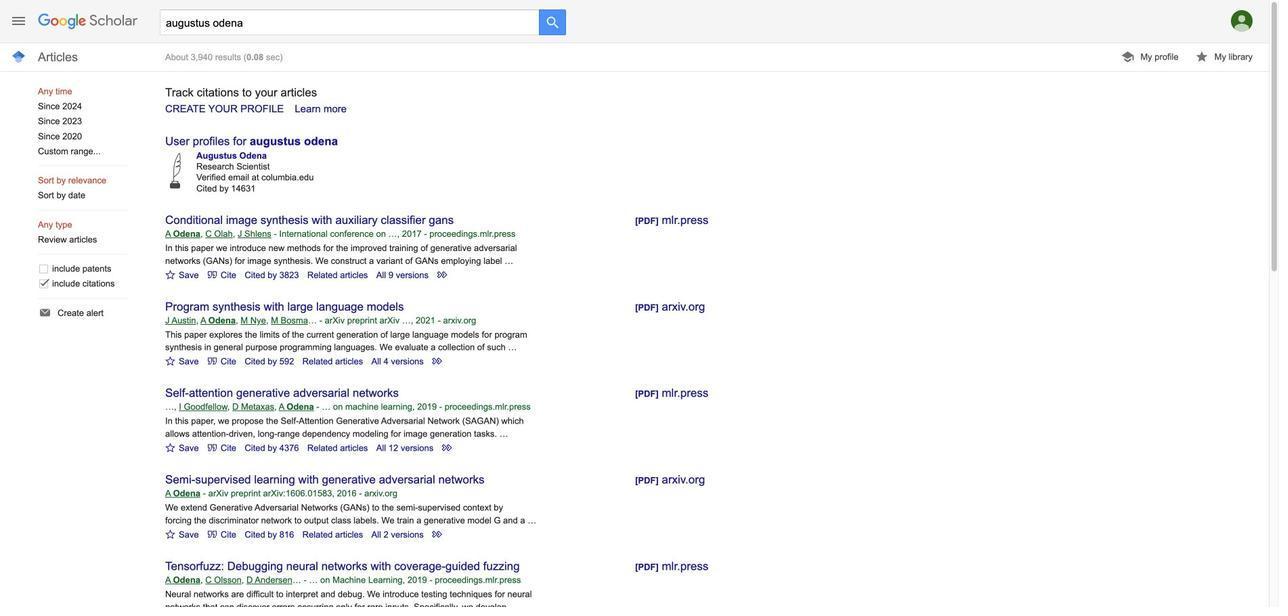 Task type: describe. For each thing, give the bounding box(es) containing it.
1 vertical spatial more image
[[442, 443, 452, 454]]

search image
[[546, 15, 560, 29]]

Search text field
[[160, 9, 540, 35]]

0 vertical spatial more image
[[437, 269, 447, 280]]

augustus image
[[1231, 10, 1253, 32]]



Task type: locate. For each thing, give the bounding box(es) containing it.
2 vertical spatial more image
[[432, 529, 442, 540]]

more image
[[437, 269, 447, 280], [442, 443, 452, 454], [432, 529, 442, 540]]

banner
[[0, 0, 1269, 43]]

None checkbox
[[37, 261, 111, 276], [37, 276, 115, 291], [37, 261, 111, 276], [37, 276, 115, 291]]

more image
[[432, 356, 442, 367]]



Task type: vqa. For each thing, say whether or not it's contained in the screenshot.
maxwell image
no



